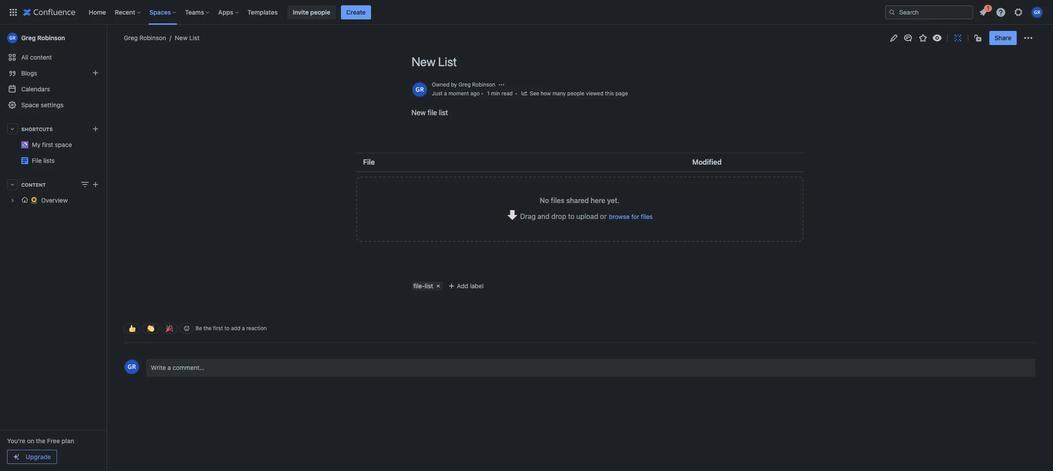 Task type: describe. For each thing, give the bounding box(es) containing it.
create
[[346, 8, 366, 16]]

or
[[600, 213, 607, 221]]

upgrade
[[26, 454, 51, 461]]

free
[[47, 438, 60, 445]]

greg robinson inside space element
[[21, 34, 65, 42]]

star image
[[918, 33, 928, 43]]

plan
[[62, 438, 74, 445]]

upgrade button
[[8, 451, 57, 464]]

global element
[[5, 0, 883, 25]]

add
[[231, 326, 240, 332]]

my first space link down add shortcut icon
[[4, 137, 143, 153]]

comment…
[[173, 364, 204, 372]]

space
[[21, 101, 39, 109]]

share
[[994, 34, 1011, 42]]

page
[[616, 90, 628, 97]]

space settings link
[[4, 97, 103, 113]]

0 vertical spatial greg robinson image
[[412, 83, 427, 97]]

just
[[432, 90, 443, 97]]

be
[[195, 326, 202, 332]]

shared
[[566, 197, 589, 205]]

all content link
[[4, 50, 103, 65]]

be the first to add a reaction
[[195, 326, 267, 332]]

invite people button
[[287, 5, 336, 19]]

drop
[[551, 213, 566, 221]]

calendars
[[21, 85, 50, 93]]

apps
[[218, 8, 233, 16]]

here
[[591, 197, 605, 205]]

this
[[605, 90, 614, 97]]

content button
[[4, 177, 103, 193]]

spaces button
[[147, 5, 180, 19]]

file lists link right file lists "image"
[[32, 157, 55, 165]]

for
[[631, 213, 639, 221]]

help icon image
[[996, 7, 1006, 17]]

and
[[538, 213, 549, 221]]

file-list link
[[412, 282, 434, 291]]

apps button
[[216, 5, 242, 19]]

2 horizontal spatial first
[[213, 326, 223, 332]]

more actions image
[[1023, 33, 1034, 43]]

file-list
[[413, 283, 433, 290]]

overview
[[41, 197, 68, 205]]

1 horizontal spatial greg
[[124, 34, 138, 42]]

many
[[552, 90, 566, 97]]

home link
[[86, 5, 109, 19]]

file lists image
[[21, 157, 28, 165]]

1 horizontal spatial greg robinson link
[[124, 34, 166, 42]]

see how many people viewed this page
[[530, 90, 628, 97]]

change view image
[[80, 180, 90, 190]]

greg inside space element
[[21, 34, 36, 42]]

reaction
[[246, 326, 267, 332]]

0 horizontal spatial my
[[32, 141, 40, 149]]

people inside button
[[567, 90, 584, 97]]

1 vertical spatial list
[[425, 283, 433, 290]]

lists for file lists link right of file lists "image"
[[43, 157, 55, 165]]

content
[[30, 54, 52, 61]]

1 horizontal spatial the
[[203, 326, 212, 332]]

collapse sidebar image
[[96, 29, 116, 47]]

owned
[[432, 81, 449, 88]]

1 horizontal spatial file
[[103, 153, 113, 161]]

0 horizontal spatial greg robinson image
[[125, 360, 139, 375]]

clear image
[[435, 283, 442, 290]]

a for comment…
[[168, 364, 171, 372]]

robinson inside space element
[[37, 34, 65, 42]]

new list link
[[166, 34, 200, 42]]

by
[[451, 81, 457, 88]]

ago
[[470, 90, 480, 97]]

people inside button
[[310, 8, 330, 16]]

settings
[[41, 101, 64, 109]]

invite
[[293, 8, 309, 16]]

write a comment… button
[[146, 360, 1035, 377]]

read
[[501, 90, 513, 97]]

spaces
[[149, 8, 171, 16]]

viewed
[[586, 90, 603, 97]]

search image
[[888, 9, 896, 16]]

blogs
[[21, 69, 37, 77]]

moment
[[448, 90, 469, 97]]

calendars link
[[4, 81, 103, 97]]

write
[[151, 364, 166, 372]]

home
[[89, 8, 106, 16]]

1 horizontal spatial robinson
[[139, 34, 166, 42]]

no files shared here yet.
[[540, 197, 619, 205]]

recent
[[115, 8, 135, 16]]

add
[[457, 283, 468, 290]]

you're
[[7, 438, 25, 445]]

write a comment…
[[151, 364, 204, 372]]

2 horizontal spatial greg
[[458, 81, 471, 88]]

modified
[[692, 158, 722, 166]]

notification icon image
[[978, 7, 988, 17]]

files inside drag and drop to upload or browse for files
[[641, 213, 653, 221]]

recent button
[[112, 5, 144, 19]]

share button
[[989, 31, 1017, 45]]

shortcuts
[[21, 126, 53, 132]]

see how many people viewed this page button
[[521, 90, 628, 98]]

2 horizontal spatial robinson
[[472, 81, 495, 88]]

0 horizontal spatial first
[[42, 141, 53, 149]]

file-
[[413, 283, 425, 290]]

1 horizontal spatial my first space
[[103, 138, 143, 145]]

1 vertical spatial new list
[[412, 54, 457, 69]]

Add label text field
[[445, 282, 514, 291]]

no restrictions image
[[973, 33, 984, 43]]

templates
[[247, 8, 278, 16]]

all
[[21, 54, 28, 61]]

yet.
[[607, 197, 619, 205]]



Task type: vqa. For each thing, say whether or not it's contained in the screenshot.
Greg Robinson "icon" to the left
yes



Task type: locate. For each thing, give the bounding box(es) containing it.
0 horizontal spatial list
[[425, 283, 433, 290]]

1 vertical spatial to
[[224, 326, 229, 332]]

space settings
[[21, 101, 64, 109]]

1 horizontal spatial greg robinson image
[[412, 83, 427, 97]]

0 horizontal spatial to
[[224, 326, 229, 332]]

invite people
[[293, 8, 330, 16]]

0 vertical spatial list
[[189, 34, 200, 42]]

1 vertical spatial the
[[36, 438, 45, 445]]

just a moment ago
[[432, 90, 480, 97]]

on
[[27, 438, 34, 445]]

add reaction image
[[183, 325, 190, 333]]

new inside new list link
[[175, 34, 188, 42]]

blogs link
[[4, 65, 103, 81]]

a
[[444, 90, 447, 97], [242, 326, 245, 332], [168, 364, 171, 372]]

owned by greg robinson
[[432, 81, 495, 88]]

0 vertical spatial new
[[175, 34, 188, 42]]

0 vertical spatial a
[[444, 90, 447, 97]]

new for 1 min read
[[412, 54, 436, 69]]

you're on the free plan
[[7, 438, 74, 445]]

the right the be
[[203, 326, 212, 332]]

robinson
[[37, 34, 65, 42], [139, 34, 166, 42], [472, 81, 495, 88]]

new file list
[[412, 109, 448, 117]]

0 vertical spatial new list
[[175, 34, 200, 42]]

greg robinson image left "just"
[[412, 83, 427, 97]]

1 horizontal spatial new list
[[412, 54, 457, 69]]

lists for file lists link over content dropdown button
[[114, 153, 126, 161]]

robinson down 'spaces'
[[139, 34, 166, 42]]

greg robinson link down 'spaces'
[[124, 34, 166, 42]]

browse
[[609, 213, 630, 221]]

1 horizontal spatial files
[[641, 213, 653, 221]]

upload
[[576, 213, 598, 221]]

0 horizontal spatial greg robinson
[[21, 34, 65, 42]]

1 vertical spatial people
[[567, 90, 584, 97]]

file lists for file lists link right of file lists "image"
[[32, 157, 55, 165]]

the right on
[[36, 438, 45, 445]]

1 greg robinson from the left
[[21, 34, 65, 42]]

create a page image
[[90, 180, 101, 190]]

0 horizontal spatial files
[[551, 197, 564, 205]]

drag and drop to upload or browse for files
[[520, 213, 653, 221]]

space element
[[0, 25, 143, 472]]

list up the by
[[438, 54, 457, 69]]

0 horizontal spatial lists
[[43, 157, 55, 165]]

min
[[491, 90, 500, 97]]

0 horizontal spatial greg robinson link
[[4, 29, 103, 47]]

file lists for file lists link over content dropdown button
[[103, 153, 126, 161]]

greg
[[21, 34, 36, 42], [124, 34, 138, 42], [458, 81, 471, 88]]

appswitcher icon image
[[8, 7, 19, 17]]

list
[[439, 109, 448, 117], [425, 283, 433, 290]]

list inside new list link
[[189, 34, 200, 42]]

greg robinson down 'spaces'
[[124, 34, 166, 42]]

greg robinson up content
[[21, 34, 65, 42]]

greg robinson image
[[412, 83, 427, 97], [125, 360, 139, 375]]

1 left min
[[487, 90, 489, 97]]

0 vertical spatial people
[[310, 8, 330, 16]]

1 horizontal spatial people
[[567, 90, 584, 97]]

first
[[113, 138, 124, 145], [42, 141, 53, 149], [213, 326, 223, 332]]

1 vertical spatial greg robinson image
[[125, 360, 139, 375]]

a right the "write"
[[168, 364, 171, 372]]

add shortcut image
[[90, 124, 101, 134]]

1 vertical spatial 1
[[487, 90, 489, 97]]

a inside button
[[168, 364, 171, 372]]

0 horizontal spatial file
[[32, 157, 42, 165]]

my
[[103, 138, 111, 145], [32, 141, 40, 149]]

people
[[310, 8, 330, 16], [567, 90, 584, 97]]

teams
[[185, 8, 204, 16]]

1 min read
[[487, 90, 513, 97]]

0 horizontal spatial the
[[36, 438, 45, 445]]

create link
[[341, 5, 371, 19]]

my first space link down shortcuts dropdown button
[[32, 141, 72, 149]]

all content
[[21, 54, 52, 61]]

0 vertical spatial 1
[[987, 5, 989, 11]]

1 inside banner
[[987, 5, 989, 11]]

my first space
[[103, 138, 143, 145], [32, 141, 72, 149]]

new left file on the top left
[[412, 109, 426, 117]]

:tada: image
[[166, 326, 173, 333], [166, 326, 173, 333]]

greg robinson
[[21, 34, 65, 42], [124, 34, 166, 42]]

overview link
[[4, 193, 103, 209]]

quick summary image
[[952, 33, 963, 43]]

browse for files link
[[608, 210, 653, 224]]

people right invite
[[310, 8, 330, 16]]

robinson up all content link
[[37, 34, 65, 42]]

people right many
[[567, 90, 584, 97]]

1 horizontal spatial greg robinson
[[124, 34, 166, 42]]

greg robinson link up ago
[[458, 81, 495, 88]]

greg right collapse sidebar image
[[124, 34, 138, 42]]

file
[[428, 109, 437, 117]]

1 left help icon
[[987, 5, 989, 11]]

settings icon image
[[1013, 7, 1024, 17]]

0 horizontal spatial file lists
[[32, 157, 55, 165]]

new up owned
[[412, 54, 436, 69]]

0 horizontal spatial robinson
[[37, 34, 65, 42]]

banner
[[0, 0, 1053, 25]]

list right file on the top left
[[439, 109, 448, 117]]

0 horizontal spatial my first space
[[32, 141, 72, 149]]

teams button
[[182, 5, 213, 19]]

templates link
[[245, 5, 280, 19]]

banner containing home
[[0, 0, 1053, 25]]

to for first
[[224, 326, 229, 332]]

1
[[987, 5, 989, 11], [487, 90, 489, 97]]

1 horizontal spatial to
[[568, 213, 574, 221]]

shortcuts button
[[4, 121, 103, 137]]

list down teams dropdown button at top
[[189, 34, 200, 42]]

file lists link up content dropdown button
[[4, 153, 126, 169]]

2 horizontal spatial a
[[444, 90, 447, 97]]

files right no
[[551, 197, 564, 205]]

1 horizontal spatial file lists
[[103, 153, 126, 161]]

0 horizontal spatial people
[[310, 8, 330, 16]]

2 vertical spatial new
[[412, 109, 426, 117]]

2 horizontal spatial greg robinson link
[[458, 81, 495, 88]]

file
[[103, 153, 113, 161], [32, 157, 42, 165], [363, 158, 375, 166]]

1 vertical spatial new
[[412, 54, 436, 69]]

see
[[530, 90, 539, 97]]

drag
[[520, 213, 536, 221]]

to
[[568, 213, 574, 221], [224, 326, 229, 332]]

0 vertical spatial files
[[551, 197, 564, 205]]

premium image
[[13, 454, 20, 461]]

greg robinson image left the "write"
[[125, 360, 139, 375]]

stop watching image
[[932, 33, 942, 43]]

0 horizontal spatial a
[[168, 364, 171, 372]]

0 horizontal spatial space
[[55, 141, 72, 149]]

0 vertical spatial to
[[568, 213, 574, 221]]

content
[[21, 182, 46, 188]]

1 horizontal spatial a
[[242, 326, 245, 332]]

:clap: image
[[147, 326, 154, 333], [147, 326, 154, 333]]

0 horizontal spatial greg
[[21, 34, 36, 42]]

how
[[541, 90, 551, 97]]

0 vertical spatial list
[[439, 109, 448, 117]]

:thumbsup: image
[[129, 326, 136, 333], [129, 326, 136, 333]]

1 horizontal spatial list
[[439, 109, 448, 117]]

new down teams
[[175, 34, 188, 42]]

a right add
[[242, 326, 245, 332]]

new
[[175, 34, 188, 42], [412, 54, 436, 69], [412, 109, 426, 117]]

new for drag and drop to upload or
[[412, 109, 426, 117]]

1 horizontal spatial my
[[103, 138, 111, 145]]

2 greg robinson from the left
[[124, 34, 166, 42]]

Search field
[[885, 5, 973, 19]]

1 horizontal spatial 1
[[987, 5, 989, 11]]

add label
[[457, 283, 484, 290]]

label
[[470, 283, 484, 290]]

confluence image
[[23, 7, 75, 17], [23, 7, 75, 17]]

files right the for
[[641, 213, 653, 221]]

1 for 1 min read
[[487, 90, 489, 97]]

0 vertical spatial the
[[203, 326, 212, 332]]

manage page ownership image
[[498, 81, 505, 89]]

greg up the all
[[21, 34, 36, 42]]

new list up owned
[[412, 54, 457, 69]]

1 horizontal spatial first
[[113, 138, 124, 145]]

to right drop
[[568, 213, 574, 221]]

new list
[[175, 34, 200, 42], [412, 54, 457, 69]]

files
[[551, 197, 564, 205], [641, 213, 653, 221]]

the inside space element
[[36, 438, 45, 445]]

a for moment
[[444, 90, 447, 97]]

file lists link
[[4, 153, 126, 169], [32, 157, 55, 165]]

greg up moment
[[458, 81, 471, 88]]

new list down teams
[[175, 34, 200, 42]]

1 horizontal spatial space
[[126, 138, 143, 145]]

to for drop
[[568, 213, 574, 221]]

2 vertical spatial a
[[168, 364, 171, 372]]

greg robinson link up all content link
[[4, 29, 103, 47]]

to left add
[[224, 326, 229, 332]]

1 vertical spatial list
[[438, 54, 457, 69]]

list left clear icon
[[425, 283, 433, 290]]

0 horizontal spatial list
[[189, 34, 200, 42]]

1 horizontal spatial lists
[[114, 153, 126, 161]]

1 for 1
[[987, 5, 989, 11]]

a right "just"
[[444, 90, 447, 97]]

edit this page image
[[888, 33, 899, 43]]

0 horizontal spatial new list
[[175, 34, 200, 42]]

0 horizontal spatial 1
[[487, 90, 489, 97]]

robinson up ago
[[472, 81, 495, 88]]

no
[[540, 197, 549, 205]]

space
[[126, 138, 143, 145], [55, 141, 72, 149]]

1 vertical spatial files
[[641, 213, 653, 221]]

create a blog image
[[90, 68, 101, 78]]

1 horizontal spatial list
[[438, 54, 457, 69]]

2 horizontal spatial file
[[363, 158, 375, 166]]

1 vertical spatial a
[[242, 326, 245, 332]]



